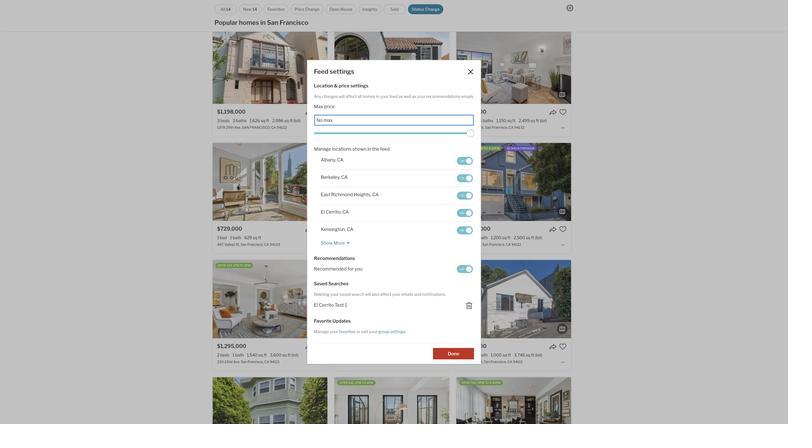 Task type: describe. For each thing, give the bounding box(es) containing it.
0 horizontal spatial in
[[260, 19, 266, 26]]

94133
[[270, 243, 280, 247]]

francisco, for 94122
[[250, 125, 271, 130]]

deleting
[[314, 292, 330, 297]]

new 14
[[243, 7, 257, 12]]

3 photo of 631 ofarrell st #1606, san francisco, ca 94109 image from the left
[[449, 377, 564, 424]]

emails.
[[461, 94, 474, 99]]

2 vertical spatial in
[[368, 147, 371, 152]]

1 left bed
[[217, 235, 219, 240]]

3 up bridgeview
[[355, 1, 357, 6]]

francisco, for $878,000
[[492, 125, 508, 130]]

Insights radio
[[359, 4, 381, 14]]

deleting your saved search will also affect your emails and notifications.
[[314, 292, 446, 297]]

dr, for 3 baths
[[365, 8, 369, 13]]

favorite button image for $1,095,000
[[560, 226, 567, 233]]

baths for 2,282 sq ft
[[358, 1, 369, 6]]

bath for $595,000
[[479, 352, 488, 357]]

1,427 sq ft
[[250, 1, 269, 6]]

favorite button checkbox for $1,295,000
[[316, 343, 323, 350]]

sat, for $1,095,000
[[471, 147, 477, 150]]

Sold radio
[[384, 4, 406, 14]]

1 photo of 25 lisbon st, san francisco, ca 94112 image from the left
[[342, 143, 457, 221]]

2 as from the left
[[412, 94, 416, 99]]

1 3d walkthrough from the left
[[340, 147, 368, 150]]

updates
[[333, 318, 351, 324]]

14 for all 14
[[226, 7, 231, 12]]

2 3d walkthrough from the left
[[507, 147, 535, 150]]

open house
[[330, 7, 353, 12]]

ft for 629 sq ft
[[258, 235, 261, 240]]

beds for $595,000
[[464, 352, 474, 357]]

bed
[[220, 235, 227, 240]]

recommendations
[[427, 94, 461, 99]]

1 3d from the left
[[340, 147, 344, 150]]

sq for 2,996
[[284, 118, 289, 123]]

$2,300,000
[[339, 226, 370, 232]]

location
[[314, 83, 333, 89]]

0 vertical spatial settings
[[330, 68, 354, 75]]

657
[[339, 125, 346, 130]]

manage your favorites or edit your group settings.
[[314, 329, 406, 334]]

3 photo of 230 22nd ave, san francisco, ca 94121 image from the left
[[327, 260, 442, 338]]

$1,898,000
[[339, 109, 369, 115]]

1,000
[[491, 352, 502, 357]]

notifications.
[[422, 292, 446, 297]]

group settings. link
[[378, 329, 406, 334]]

new
[[243, 7, 252, 12]]

2 photo of 650 23rd ave, san francisco, ca 94121 image from the left
[[213, 377, 327, 424]]

2 photo of 487 vallejo st, san francisco, ca 94133 image from the left
[[213, 143, 327, 221]]

sold
[[391, 7, 399, 12]]

for
[[348, 266, 354, 272]]

ft for 1,150 sq ft
[[513, 118, 516, 123]]

vallejo
[[224, 243, 235, 247]]

0 vertical spatial homes
[[239, 19, 259, 26]]

0 vertical spatial price
[[339, 83, 350, 89]]

open sat, 1pm to 3pm
[[218, 264, 251, 267]]

1 photo of 1520 alabama st, san francisco, ca 94110 image from the left
[[220, 143, 335, 221]]

3,746 sq ft (lot)
[[514, 352, 543, 357]]

baths for 1,150 sq ft
[[483, 118, 494, 123]]

1 vertical spatial affect
[[380, 292, 392, 297]]

6:30pm
[[490, 381, 501, 384]]

you
[[355, 266, 363, 272]]

1 as from the left
[[399, 94, 403, 99]]

3 photo of 732 shields st, san francisco, ca 94132 image from the left
[[571, 26, 686, 104]]

francisco
[[280, 19, 309, 26]]

favorite button image for $1,295,000
[[316, 343, 323, 350]]

berkeley, ca
[[321, 175, 348, 180]]

Max price input text field
[[317, 118, 472, 123]]

favorite button image for $729,000
[[316, 226, 323, 233]]

2pm for 4:30pm
[[477, 147, 484, 150]]

3,600 sq ft (lot)
[[270, 352, 299, 357]]

ft for 1,626 sq ft
[[266, 118, 269, 123]]

$1,095,000
[[461, 226, 491, 232]]

well
[[404, 94, 411, 99]]

1 for $1,095,000
[[477, 235, 479, 240]]

1 for $1,295,000
[[233, 352, 235, 357]]

1,427
[[250, 1, 260, 6]]

popular homes in san francisco
[[215, 19, 309, 26]]

ft for 2,282 sq ft
[[389, 1, 392, 6]]

show
[[321, 241, 333, 246]]

favorite button image for $599,000
[[438, 343, 445, 350]]

richmond
[[331, 192, 353, 198]]

cerrito
[[319, 303, 334, 308]]

3 photo of 657 los palmos dr, san francisco, ca 94127 image from the left
[[449, 26, 564, 104]]

1,626 sq ft
[[250, 118, 269, 123]]

your left emails
[[392, 292, 401, 297]]

manage locations shown in the feed
[[314, 147, 390, 152]]

$595,000
[[461, 343, 487, 349]]

sq for 1,000
[[503, 352, 507, 357]]

saved
[[314, 281, 328, 287]]

2,500 sq ft (lot)
[[514, 235, 542, 240]]

alabama
[[348, 243, 362, 247]]

$1,295,000
[[217, 343, 246, 349]]

open sat, 2pm to 4pm
[[340, 381, 373, 384]]

Price Change radio
[[291, 4, 324, 14]]

your left saved
[[331, 292, 339, 297]]

130 bridgeview dr, san francisco, ca 94124
[[339, 8, 409, 13]]

feed settings
[[314, 68, 354, 75]]

3 photo of 25 lisbon st, san francisco, ca 94112 image from the left
[[571, 143, 686, 221]]

3 for 1,150 sq ft
[[461, 118, 464, 123]]

2,282
[[372, 1, 383, 6]]

the
[[372, 147, 379, 152]]

beds for $1,095,000
[[464, 235, 474, 240]]

dr, right palmos
[[366, 125, 370, 130]]

657 los palmos dr, san francisco, ca 94127
[[339, 125, 410, 130]]

94110 for 1520 alabama st, san francisco, ca 94110
[[403, 243, 413, 247]]

94132
[[515, 125, 525, 130]]

max price
[[314, 104, 335, 109]]

9
[[339, 360, 341, 364]]

94122
[[277, 125, 287, 130]]

3 beds for $878,000
[[461, 118, 474, 123]]

group
[[379, 329, 389, 334]]

san down favorites
[[267, 19, 278, 26]]

st, for $729,000
[[236, 243, 240, 247]]

1 vertical spatial will
[[365, 292, 371, 297]]

94127
[[400, 125, 410, 130]]

open for open thu, 5pm to 6:30pm
[[462, 381, 470, 384]]

bath for $1,295,000
[[235, 352, 244, 357]]

sq for 2,500
[[526, 235, 531, 240]]

3 photo of 1378 29th ave, san francisco, ca 94122 image from the left
[[327, 26, 442, 104]]

630
[[217, 8, 224, 13]]

and
[[414, 292, 421, 297]]

ft for 1,427 sq ft
[[266, 1, 269, 6]]

1 bath for $595,000
[[477, 352, 488, 357]]

st, for $878,000
[[481, 125, 485, 130]]

sq for 2,282
[[383, 1, 388, 6]]

favorite button image for $595,000
[[560, 343, 567, 350]]

2 photo of 631 ofarrell st #1606, san francisco, ca 94109 image from the left
[[335, 377, 449, 424]]

(lot) for $878,000
[[540, 118, 547, 123]]

2 up 29th
[[233, 118, 235, 123]]

3 photo of 487 vallejo st, san francisco, ca 94133 image from the left
[[327, 143, 442, 221]]

shown
[[353, 147, 367, 152]]

$729,000
[[217, 226, 242, 232]]

0 horizontal spatial price
[[324, 104, 335, 109]]

1.5 baths
[[477, 118, 494, 123]]

dr, for 2 baths
[[242, 8, 246, 13]]

25 lisbon st, san francisco, ca 94112
[[461, 243, 521, 247]]

favorite button checkbox for $595,000
[[560, 343, 567, 350]]

732
[[461, 125, 468, 130]]

&
[[334, 83, 338, 89]]

san for 630 panorama dr, san francisco, ca 94131
[[247, 8, 253, 13]]

487 vallejo st, san francisco, ca 94133
[[217, 243, 280, 247]]

open for open sat, 2pm to 4pm
[[340, 381, 348, 384]]

change for status change
[[425, 7, 440, 12]]

to for 4pm
[[362, 381, 366, 384]]

sq for 2,495
[[531, 118, 535, 123]]

francisco, for $729,000
[[247, 243, 263, 247]]

locations
[[332, 147, 352, 152]]

14 for new 14
[[253, 7, 257, 12]]

beds for $878,000
[[465, 118, 474, 123]]

732 shields st, san francisco, ca 94132
[[461, 125, 525, 130]]

open for open sat, 2pm to 4:30pm
[[462, 147, 470, 150]]

albany,
[[321, 157, 336, 163]]

bath for $729,000
[[233, 235, 241, 240]]

also
[[372, 292, 380, 297]]

1 photo of 220 dublin st, san francisco, ca 94112 image from the left
[[342, 260, 457, 338]]

2 photo of 9 powhattan ave, san francisco, ca 94110 image from the left
[[335, 260, 449, 338]]

$1,198,000
[[217, 109, 246, 115]]

max
[[314, 104, 323, 109]]

edit
[[361, 329, 368, 334]]

(lot) for $1,295,000
[[292, 352, 299, 357]]

to for 6:30pm
[[485, 381, 489, 384]]

2 up panorama
[[233, 1, 235, 6]]

open sat, 2pm to 4:30pm
[[462, 147, 500, 150]]

sq for 3,297
[[284, 1, 288, 6]]

berkeley,
[[321, 175, 340, 180]]

open thu, 5pm to 6:30pm
[[462, 381, 501, 384]]

favorite button checkbox for $878,000
[[560, 109, 567, 116]]

ft for 1,200 sq ft
[[508, 235, 511, 240]]

san for 130 bridgeview dr, san francisco, ca 94124
[[370, 8, 376, 13]]

sq for 1,200
[[502, 235, 507, 240]]

los
[[346, 125, 352, 130]]

94110 for 9 powhattan ave, san francisco, ca 94110
[[397, 360, 407, 364]]

29th
[[226, 125, 234, 130]]

4 beds
[[339, 1, 352, 6]]

1378 29th ave, san francisco, ca 94122
[[217, 125, 287, 130]]

2,996 sq ft (lot)
[[272, 118, 301, 123]]

open for open sat, 1pm to 3pm
[[218, 264, 226, 267]]

your left well at top
[[380, 94, 389, 99]]

your down favorite updates
[[330, 329, 338, 334]]

manage for manage locations shown in the feed
[[314, 147, 331, 152]]

ave, for $599,000
[[360, 360, 367, 364]]

94112 for $1,095,000
[[512, 243, 521, 247]]

st, for $1,095,000
[[478, 243, 482, 247]]

beds up all 14
[[221, 1, 230, 6]]

22nd
[[225, 360, 233, 364]]

saved
[[340, 292, 351, 297]]

ave, for $1,295,000
[[233, 360, 240, 364]]

1 photo of 657 los palmos dr, san francisco, ca 94127 image from the left
[[220, 26, 335, 104]]

panorama
[[225, 8, 241, 13]]

1 photo of 487 vallejo st, san francisco, ca 94133 image from the left
[[98, 143, 213, 221]]

lisbon
[[466, 243, 477, 247]]

beds for $1,295,000
[[220, 352, 230, 357]]

el cerrito, ca
[[321, 209, 349, 215]]

sq for 3,881
[[406, 1, 411, 6]]

3 baths
[[355, 1, 369, 6]]



Task type: locate. For each thing, give the bounding box(es) containing it.
2 beds up 25
[[461, 235, 474, 240]]

1520
[[339, 243, 347, 247]]

francisco, for $1,095,000
[[489, 243, 505, 247]]

3,600
[[270, 352, 282, 357]]

sq right the 2,282
[[383, 1, 388, 6]]

2pm for 4pm
[[355, 381, 362, 384]]

beds for $1,198,000
[[221, 118, 230, 123]]

Open House radio
[[326, 4, 356, 14]]

2 photo of 801 38th ave, san francisco, ca 94121 image from the left
[[457, 377, 571, 424]]

0 horizontal spatial as
[[399, 94, 403, 99]]

saved searches
[[314, 281, 349, 287]]

$599,000
[[339, 343, 365, 349]]

house
[[341, 7, 353, 12]]

2,282 sq ft
[[372, 1, 392, 6]]

1.5
[[477, 118, 482, 123]]

1 horizontal spatial 3d
[[507, 147, 511, 150]]

change right price
[[305, 7, 320, 12]]

1,540
[[247, 352, 258, 357]]

2 photo of 657 los palmos dr, san francisco, ca 94127 image from the left
[[335, 26, 449, 104]]

1 for $729,000
[[230, 235, 232, 240]]

option group containing all
[[215, 4, 444, 14]]

photo of 1378 29th ave, san francisco, ca 94122 image
[[98, 26, 213, 104], [213, 26, 327, 104], [327, 26, 442, 104]]

1 vertical spatial 94110
[[397, 360, 407, 364]]

sq up 94122
[[284, 118, 289, 123]]

as left well at top
[[399, 94, 403, 99]]

1 horizontal spatial price
[[339, 83, 350, 89]]

94124
[[399, 8, 409, 13]]

1 photo of 650 23rd ave, san francisco, ca 94121 image from the left
[[98, 377, 213, 424]]

(lot)
[[293, 1, 300, 6], [416, 1, 423, 6], [294, 118, 301, 123], [540, 118, 547, 123], [535, 235, 542, 240], [292, 352, 299, 357], [535, 352, 543, 357]]

as right well at top
[[412, 94, 416, 99]]

3 beds up all
[[217, 1, 230, 6]]

2 up 230
[[217, 352, 220, 357]]

sq right 3,297 at the top left of page
[[284, 1, 288, 6]]

to left the 4:30pm
[[484, 147, 488, 150]]

favorite button checkbox for $729,000
[[316, 226, 323, 233]]

sq for 1,626
[[261, 118, 265, 123]]

2,495
[[519, 118, 530, 123]]

3 photo of 650 23rd ave, san francisco, ca 94121 image from the left
[[327, 377, 442, 424]]

1 horizontal spatial sat,
[[349, 381, 355, 384]]

sq for 1,540
[[259, 352, 263, 357]]

(lot) right 2,996
[[294, 118, 301, 123]]

1 horizontal spatial san
[[368, 243, 375, 247]]

baths up "new"
[[236, 1, 247, 6]]

2 baths for 1,626
[[233, 118, 247, 123]]

1 bath down $1,095,000
[[477, 235, 488, 240]]

bath
[[233, 235, 241, 240], [479, 235, 488, 240], [235, 352, 244, 357], [479, 352, 488, 357]]

change
[[305, 7, 320, 12], [425, 7, 440, 12]]

94112 for $595,000
[[513, 360, 523, 364]]

0 horizontal spatial will
[[339, 94, 345, 99]]

1 horizontal spatial 2pm
[[477, 147, 484, 150]]

1 horizontal spatial 14
[[253, 7, 257, 12]]

1 vertical spatial sat,
[[227, 264, 233, 267]]

san down 1,427
[[247, 8, 253, 13]]

walkthrough down 94132
[[511, 147, 535, 150]]

sq for 3,746
[[526, 352, 531, 357]]

1 vertical spatial 2pm
[[355, 381, 362, 384]]

photo of 25 lisbon st, san francisco, ca 94112 image
[[342, 143, 457, 221], [457, 143, 571, 221], [571, 143, 686, 221]]

Status Change radio
[[408, 4, 444, 14]]

favorite button image
[[316, 109, 323, 116], [316, 226, 323, 233], [560, 226, 567, 233], [316, 343, 323, 350], [560, 343, 567, 350]]

(lot) up price
[[293, 1, 300, 6]]

ft right 2,996
[[290, 118, 293, 123]]

3,746
[[514, 352, 525, 357]]

settings.
[[390, 329, 406, 334]]

ft for 3,600 sq ft (lot)
[[288, 352, 291, 357]]

san for 25 lisbon st, san francisco, ca 94112
[[483, 243, 489, 247]]

0 vertical spatial francisco,
[[250, 125, 271, 130]]

Max price slider range field
[[314, 130, 474, 137]]

as
[[399, 94, 403, 99], [412, 94, 416, 99]]

3 for 1,626 sq ft
[[217, 118, 220, 123]]

favorite button checkbox for $1,095,000
[[560, 226, 567, 233]]

ft right 2,495
[[536, 118, 539, 123]]

walkthrough
[[344, 147, 368, 150], [511, 147, 535, 150]]

3,881
[[395, 1, 406, 6]]

0 horizontal spatial homes
[[239, 19, 259, 26]]

sq for 1,427
[[261, 1, 265, 6]]

2 photo of 1520 alabama st, san francisco, ca 94110 image from the left
[[335, 143, 449, 221]]

bath up vallejo
[[233, 235, 241, 240]]

ft up 94132
[[513, 118, 516, 123]]

open down 9
[[340, 381, 348, 384]]

0 horizontal spatial walkthrough
[[344, 147, 368, 150]]

0 vertical spatial 94112
[[512, 243, 521, 247]]

sat, left 4pm
[[349, 381, 355, 384]]

ft right 629
[[258, 235, 261, 240]]

baths for 1,427 sq ft
[[236, 1, 247, 6]]

1 bath for $729,000
[[230, 235, 241, 240]]

1 vertical spatial 2 baths
[[233, 118, 247, 123]]

1 vertical spatial san
[[368, 243, 375, 247]]

sq right 3,746
[[526, 352, 531, 357]]

(lot) for $595,000
[[535, 352, 543, 357]]

sat,
[[471, 147, 477, 150], [227, 264, 233, 267], [349, 381, 355, 384]]

homes
[[239, 19, 259, 26], [363, 94, 375, 99]]

1,200 sq ft
[[491, 235, 511, 240]]

1 bath down '$1,295,000'
[[233, 352, 244, 357]]

sq for 629
[[253, 235, 257, 240]]

baths up insights
[[358, 1, 369, 6]]

1 vertical spatial el
[[314, 303, 318, 308]]

status change
[[412, 7, 440, 12]]

homes down the 630 panorama dr, san francisco, ca 94131
[[239, 19, 259, 26]]

2 vertical spatial sat,
[[349, 381, 355, 384]]

Favorites radio
[[264, 4, 289, 14]]

beds up 732
[[465, 118, 474, 123]]

3 photo of 801 38th ave, san francisco, ca 94121 image from the left
[[571, 377, 686, 424]]

ft for 1,540 sq ft
[[264, 352, 267, 357]]

status
[[412, 7, 424, 12]]

san for st,
[[368, 243, 375, 247]]

beds up the dublin
[[464, 352, 474, 357]]

san
[[247, 8, 253, 13], [370, 8, 376, 13], [267, 19, 278, 26], [371, 125, 377, 130], [485, 125, 492, 130], [241, 243, 247, 247], [483, 243, 489, 247], [241, 360, 247, 364], [368, 360, 374, 364], [484, 360, 490, 364]]

manage down the favorite in the left bottom of the page
[[314, 329, 329, 334]]

1 manage from the top
[[314, 147, 331, 152]]

location & price settings
[[314, 83, 369, 89]]

2 3d from the left
[[507, 147, 511, 150]]

st, right vallejo
[[236, 243, 240, 247]]

0 horizontal spatial 3d walkthrough
[[340, 147, 368, 150]]

favorite button image for $1,198,000
[[316, 109, 323, 116]]

ft up status
[[412, 1, 415, 6]]

francisco, for $595,000
[[491, 360, 507, 364]]

0 horizontal spatial 2pm
[[355, 381, 362, 384]]

1,150
[[497, 118, 507, 123]]

dr, down 3 baths
[[365, 8, 369, 13]]

1 bath up the dublin
[[477, 352, 488, 357]]

feed
[[314, 68, 329, 75]]

ca
[[270, 8, 275, 13], [393, 8, 398, 13], [271, 125, 276, 130], [394, 125, 399, 130], [509, 125, 514, 130], [337, 157, 344, 163], [341, 175, 348, 180], [373, 192, 379, 198], [343, 209, 349, 215], [347, 227, 354, 232], [264, 243, 269, 247], [397, 243, 402, 247], [506, 243, 511, 247], [264, 360, 269, 364], [391, 360, 396, 364], [508, 360, 512, 364]]

ft for 1,000 sq ft
[[508, 352, 511, 357]]

2 up 220
[[461, 352, 464, 357]]

el cerrito test 1
[[314, 303, 347, 308]]

(lot) for $1,095,000
[[535, 235, 542, 240]]

1,540 sq ft
[[247, 352, 267, 357]]

sq right 629
[[253, 235, 257, 240]]

5pm
[[478, 381, 485, 384]]

1 photo of 631 ofarrell st #1606, san francisco, ca 94109 image from the left
[[220, 377, 335, 424]]

(lot) right 3,746
[[535, 352, 543, 357]]

san down 629
[[241, 243, 247, 247]]

manage
[[314, 147, 331, 152], [314, 329, 329, 334]]

2 2 baths from the top
[[233, 118, 247, 123]]

1 horizontal spatial will
[[365, 292, 371, 297]]

ft left 2,996
[[266, 118, 269, 123]]

sq for 3,600
[[282, 352, 287, 357]]

ft right 3,746
[[531, 352, 535, 357]]

san right powhattan
[[368, 360, 374, 364]]

0 horizontal spatial francisco,
[[250, 125, 271, 130]]

3 photo of 9 powhattan ave, san francisco, ca 94110 image from the left
[[449, 260, 564, 338]]

2 photo of 230 22nd ave, san francisco, ca 94121 image from the left
[[213, 260, 327, 338]]

1 vertical spatial in
[[376, 94, 380, 99]]

sq right '2,500' on the bottom of page
[[526, 235, 531, 240]]

san for 732 shields st, san francisco, ca 94132
[[485, 125, 492, 130]]

favorite button image for $1,898,000
[[438, 109, 445, 116]]

photo of 657 los palmos dr, san francisco, ca 94127 image
[[220, 26, 335, 104], [335, 26, 449, 104], [449, 26, 564, 104]]

ave, for $1,198,000
[[234, 125, 241, 130]]

0 horizontal spatial affect
[[346, 94, 357, 99]]

photo of 631 ofarrell st #1606, san francisco, ca 94109 image
[[220, 377, 335, 424], [335, 377, 449, 424], [449, 377, 564, 424]]

photo of 487 vallejo st, san francisco, ca 94133 image
[[98, 143, 213, 221], [213, 143, 327, 221], [327, 143, 442, 221]]

sq for 1,150
[[507, 118, 512, 123]]

favorite button checkbox for $1,898,000
[[438, 109, 445, 116]]

0 vertical spatial in
[[260, 19, 266, 26]]

san for 220 dublin st, san francisco, ca 94112
[[484, 360, 490, 364]]

2pm left 4pm
[[355, 381, 362, 384]]

change right status
[[425, 7, 440, 12]]

1 photo of 9 powhattan ave, san francisco, ca 94110 image from the left
[[220, 260, 335, 338]]

0 vertical spatial 2 baths
[[233, 1, 247, 6]]

0 vertical spatial affect
[[346, 94, 357, 99]]

ft
[[266, 1, 269, 6], [289, 1, 292, 6], [389, 1, 392, 6], [412, 1, 415, 6], [266, 118, 269, 123], [290, 118, 293, 123], [513, 118, 516, 123], [536, 118, 539, 123], [258, 235, 261, 240], [508, 235, 511, 240], [531, 235, 534, 240], [264, 352, 267, 357], [288, 352, 291, 357], [508, 352, 511, 357], [531, 352, 535, 357]]

0 vertical spatial sat,
[[471, 147, 477, 150]]

san
[[242, 125, 249, 130], [368, 243, 375, 247]]

walkthrough left the the
[[344, 147, 368, 150]]

14 inside all radio
[[226, 7, 231, 12]]

1 down $1,095,000
[[477, 235, 479, 240]]

san for 9 powhattan ave, san francisco, ca 94110
[[368, 360, 374, 364]]

0 vertical spatial el
[[321, 209, 325, 215]]

94112 down '2,500' on the bottom of page
[[512, 243, 521, 247]]

option group
[[215, 4, 444, 14]]

1 right test
[[345, 303, 347, 308]]

1,150 sq ft
[[497, 118, 516, 123]]

to right 5pm at the bottom right of the page
[[485, 381, 489, 384]]

francisco, for $1,295,000
[[248, 360, 264, 364]]

baths up 732 shields st, san francisco, ca 94132
[[483, 118, 494, 123]]

(lot) up status
[[416, 1, 423, 6]]

san down the 2,282
[[370, 8, 376, 13]]

1 change from the left
[[305, 7, 320, 12]]

629
[[244, 235, 252, 240]]

2,500
[[514, 235, 525, 240]]

1 horizontal spatial francisco,
[[376, 243, 396, 247]]

1 vertical spatial 94112
[[513, 360, 523, 364]]

photo of 230 22nd ave, san francisco, ca 94121 image
[[98, 260, 213, 338], [213, 260, 327, 338], [327, 260, 442, 338]]

0 vertical spatial manage
[[314, 147, 331, 152]]

3 photo of 220 dublin st, san francisco, ca 94112 image from the left
[[571, 260, 686, 338]]

3 up 630
[[217, 1, 220, 6]]

1378
[[217, 125, 225, 130]]

1 horizontal spatial homes
[[363, 94, 375, 99]]

0 horizontal spatial el
[[314, 303, 318, 308]]

3d
[[340, 147, 344, 150], [507, 147, 511, 150]]

photo of 801 38th ave, san francisco, ca 94121 image
[[342, 377, 457, 424], [457, 377, 571, 424], [571, 377, 686, 424]]

san for 230 22nd ave, san francisco, ca 94121
[[241, 360, 247, 364]]

baths for 1,626 sq ft
[[236, 118, 247, 123]]

3d up albany, ca
[[340, 147, 344, 150]]

1 horizontal spatial 3d walkthrough
[[507, 147, 535, 150]]

will
[[339, 94, 345, 99], [365, 292, 371, 297]]

ft left 3,297 at the top left of page
[[266, 1, 269, 6]]

ave, right powhattan
[[360, 360, 367, 364]]

1 vertical spatial francisco,
[[376, 243, 396, 247]]

2 photo of 732 shields st, san francisco, ca 94132 image from the left
[[457, 26, 571, 104]]

2 photo of 220 dublin st, san francisco, ca 94112 image from the left
[[457, 260, 571, 338]]

$878,000
[[461, 109, 487, 115]]

2 photo of 1378 29th ave, san francisco, ca 94122 image from the left
[[213, 26, 327, 104]]

2pm left the 4:30pm
[[477, 147, 484, 150]]

1pm
[[233, 264, 239, 267]]

in
[[260, 19, 266, 26], [376, 94, 380, 99], [368, 147, 371, 152]]

3 up 732
[[461, 118, 464, 123]]

photo of 1520 alabama st, san francisco, ca 94110 image
[[220, 143, 335, 221], [335, 143, 449, 221], [449, 143, 564, 221]]

settings up all
[[351, 83, 369, 89]]

favorite button image for $878,000
[[560, 109, 567, 116]]

(lot) right 2,495
[[540, 118, 547, 123]]

14 inside new option
[[253, 7, 257, 12]]

1 vertical spatial price
[[324, 104, 335, 109]]

0 vertical spatial feed
[[390, 94, 398, 99]]

2 for $595,000
[[461, 352, 464, 357]]

1 horizontal spatial el
[[321, 209, 325, 215]]

1 bath for $1,295,000
[[233, 352, 244, 357]]

2 for $1,295,000
[[217, 352, 220, 357]]

All radio
[[215, 4, 237, 14]]

san right palmos
[[371, 125, 377, 130]]

ft left 3,746
[[508, 352, 511, 357]]

favorite button checkbox for $1,198,000
[[316, 109, 323, 116]]

94112
[[512, 243, 521, 247], [513, 360, 523, 364]]

1 vertical spatial manage
[[314, 329, 329, 334]]

1 14 from the left
[[226, 7, 231, 12]]

feed right the the
[[380, 147, 390, 152]]

san right 22nd
[[241, 360, 247, 364]]

all
[[358, 94, 362, 99]]

beds up house
[[343, 1, 352, 6]]

2 beds
[[461, 235, 474, 240], [217, 352, 230, 357], [461, 352, 474, 357]]

14 down 1,427
[[253, 7, 257, 12]]

manage up albany,
[[314, 147, 331, 152]]

230 22nd ave, san francisco, ca 94121
[[217, 360, 280, 364]]

favorite button checkbox for $599,000
[[438, 343, 445, 350]]

any changes will affect all homes in your feed as well as your recommendations emails.
[[314, 94, 474, 99]]

14 right all
[[226, 7, 231, 12]]

0 horizontal spatial 3d
[[340, 147, 344, 150]]

1 walkthrough from the left
[[344, 147, 368, 150]]

ft for 2,996 sq ft (lot)
[[290, 118, 293, 123]]

2 manage from the top
[[314, 329, 329, 334]]

0 vertical spatial 2pm
[[477, 147, 484, 150]]

1 horizontal spatial walkthrough
[[511, 147, 535, 150]]

east
[[321, 192, 330, 198]]

2 beds for $1,095,000
[[461, 235, 474, 240]]

3 photo of 1520 alabama st, san francisco, ca 94110 image from the left
[[449, 143, 564, 221]]

your right edit
[[369, 329, 378, 334]]

1 vertical spatial settings
[[351, 83, 369, 89]]

dublin
[[468, 360, 479, 364]]

searches
[[328, 281, 349, 287]]

el for el cerrito test 1
[[314, 303, 318, 308]]

3 beds up 1378
[[217, 118, 230, 123]]

2 horizontal spatial sat,
[[471, 147, 477, 150]]

el for el cerrito, ca
[[321, 209, 325, 215]]

photo of 9 powhattan ave, san francisco, ca 94110 image
[[220, 260, 335, 338], [335, 260, 449, 338], [449, 260, 564, 338]]

0 horizontal spatial sat,
[[227, 264, 233, 267]]

san right alabama on the left of page
[[368, 243, 375, 247]]

1 horizontal spatial affect
[[380, 292, 392, 297]]

san for ave,
[[242, 125, 249, 130]]

1 photo of 230 22nd ave, san francisco, ca 94121 image from the left
[[98, 260, 213, 338]]

0 vertical spatial san
[[242, 125, 249, 130]]

1 photo of 801 38th ave, san francisco, ca 94121 image from the left
[[342, 377, 457, 424]]

more
[[334, 241, 345, 246]]

photo of 732 shields st, san francisco, ca 94132 image
[[342, 26, 457, 104], [457, 26, 571, 104], [571, 26, 686, 104]]

0 horizontal spatial change
[[305, 7, 320, 12]]

0 horizontal spatial 14
[[226, 7, 231, 12]]

palmos
[[353, 125, 365, 130]]

favorite button checkbox
[[438, 109, 445, 116], [560, 109, 567, 116], [316, 226, 323, 233], [560, 343, 567, 350]]

photo of 650 23rd ave, san francisco, ca 94121 image
[[98, 377, 213, 424], [213, 377, 327, 424], [327, 377, 442, 424]]

ave, right 29th
[[234, 125, 241, 130]]

94131
[[276, 8, 286, 13]]

all 14
[[221, 7, 231, 12]]

bath up the 220 dublin st, san francisco, ca 94112
[[479, 352, 488, 357]]

(lot) right '2,500' on the bottom of page
[[535, 235, 542, 240]]

in down the 630 panorama dr, san francisco, ca 94131
[[260, 19, 266, 26]]

2 horizontal spatial in
[[376, 94, 380, 99]]

to for 4:30pm
[[484, 147, 488, 150]]

1 horizontal spatial change
[[425, 7, 440, 12]]

2 walkthrough from the left
[[511, 147, 535, 150]]

487
[[217, 243, 224, 247]]

1 up the dublin
[[477, 352, 479, 357]]

to left 4pm
[[362, 381, 366, 384]]

homes right all
[[363, 94, 375, 99]]

bath up 230 22nd ave, san francisco, ca 94121 at the left bottom of page
[[235, 352, 244, 357]]

bridgeview
[[346, 8, 364, 13]]

ft right '2,500' on the bottom of page
[[531, 235, 534, 240]]

francisco, for $599,000
[[375, 360, 391, 364]]

1 photo of 1378 29th ave, san francisco, ca 94122 image from the left
[[98, 26, 213, 104]]

0 vertical spatial 94110
[[403, 243, 413, 247]]

done
[[448, 351, 460, 357]]

settings up 'location & price settings'
[[330, 68, 354, 75]]

ft for 2,495 sq ft (lot)
[[536, 118, 539, 123]]

sq right 1,150
[[507, 118, 512, 123]]

st, down the 1.5 baths
[[481, 125, 485, 130]]

2 beds for $1,295,000
[[217, 352, 230, 357]]

st, right alabama on the left of page
[[363, 243, 367, 247]]

1 vertical spatial feed
[[380, 147, 390, 152]]

favorite updates
[[314, 318, 351, 324]]

2 baths up 29th
[[233, 118, 247, 123]]

affect left all
[[346, 94, 357, 99]]

1 photo of 732 shields st, san francisco, ca 94132 image from the left
[[342, 26, 457, 104]]

sq up 94124
[[406, 1, 411, 6]]

2 change from the left
[[425, 7, 440, 12]]

1 horizontal spatial as
[[412, 94, 416, 99]]

ft for 3,881 sq ft (lot)
[[412, 1, 415, 6]]

1 vertical spatial homes
[[363, 94, 375, 99]]

0 horizontal spatial san
[[242, 125, 249, 130]]

4:30pm
[[489, 147, 500, 150]]

san for 487 vallejo st, san francisco, ca 94133
[[241, 243, 247, 247]]

2 beds up 230
[[217, 352, 230, 357]]

beds up 22nd
[[220, 352, 230, 357]]

2 beds up 220
[[461, 352, 474, 357]]

favorite button image
[[438, 109, 445, 116], [560, 109, 567, 116], [438, 343, 445, 350]]

630 panorama dr, san francisco, ca 94131
[[217, 8, 286, 13]]

1 for $595,000
[[477, 352, 479, 357]]

favorite button checkbox
[[316, 109, 323, 116], [560, 226, 567, 233], [316, 343, 323, 350], [438, 343, 445, 350]]

insights
[[363, 7, 377, 12]]

3d walkthrough down los
[[340, 147, 368, 150]]

to for 3pm
[[240, 264, 244, 267]]

photo of 220 dublin st, san francisco, ca 94112 image
[[342, 260, 457, 338], [457, 260, 571, 338], [571, 260, 686, 338]]

New radio
[[239, 4, 261, 14]]

2 for $1,095,000
[[461, 235, 464, 240]]

2 beds for $595,000
[[461, 352, 474, 357]]

0 vertical spatial will
[[339, 94, 345, 99]]

your right well at top
[[417, 94, 426, 99]]

1,000 sq ft
[[491, 352, 511, 357]]

shields
[[468, 125, 480, 130]]

settings
[[330, 68, 354, 75], [351, 83, 369, 89]]

ft left '2,500' on the bottom of page
[[508, 235, 511, 240]]

baths
[[236, 1, 247, 6], [358, 1, 369, 6], [236, 118, 247, 123], [483, 118, 494, 123]]

2 baths for 1,427
[[233, 1, 247, 6]]

3d walkthrough
[[340, 147, 368, 150], [507, 147, 535, 150]]

220
[[461, 360, 468, 364]]

francisco, for 94110
[[376, 243, 396, 247]]

sq right 1,626
[[261, 118, 265, 123]]

heights,
[[354, 192, 372, 198]]

(lot) for $1,198,000
[[294, 118, 301, 123]]

ft for 2,500 sq ft (lot)
[[531, 235, 534, 240]]

2 photo of 25 lisbon st, san francisco, ca 94112 image from the left
[[457, 143, 571, 221]]

beds
[[221, 1, 230, 6], [343, 1, 352, 6], [221, 118, 230, 123], [465, 118, 474, 123], [464, 235, 474, 240], [220, 352, 230, 357], [464, 352, 474, 357]]

1 horizontal spatial in
[[368, 147, 371, 152]]

show more link
[[321, 238, 352, 246]]

2 14 from the left
[[253, 7, 257, 12]]

el left the cerrito
[[314, 303, 318, 308]]

1 2 baths from the top
[[233, 1, 247, 6]]

9 powhattan ave, san francisco, ca 94110
[[339, 360, 407, 364]]

thu,
[[471, 381, 477, 384]]



Task type: vqa. For each thing, say whether or not it's contained in the screenshot.
Growth % YoY
no



